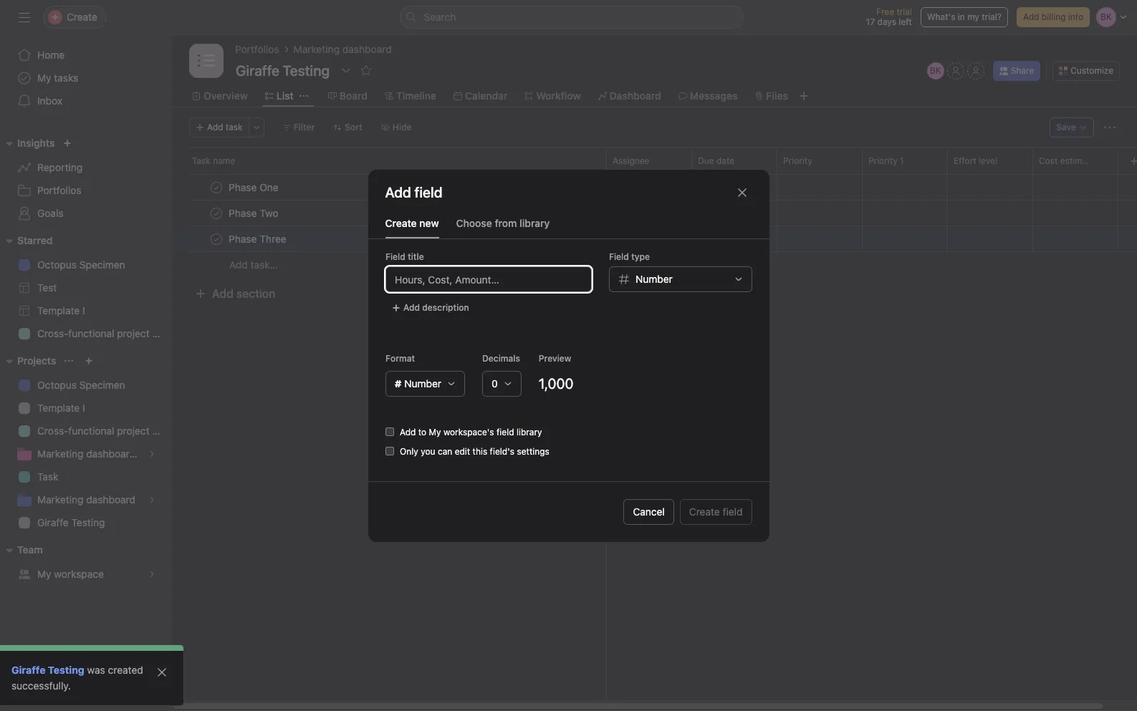 Task type: vqa. For each thing, say whether or not it's contained in the screenshot.
Header Untitled section TREE GRID at top
yes



Task type: locate. For each thing, give the bounding box(es) containing it.
2 octopus from the top
[[37, 379, 77, 391]]

phase one cell
[[172, 174, 607, 201]]

1 horizontal spatial portfolios link
[[235, 42, 279, 57]]

cross-functional project plan link up marketing dashboards
[[9, 420, 172, 443]]

cross-functional project plan down test link
[[37, 328, 172, 340]]

giraffe testing link up successfully.
[[11, 664, 84, 677]]

1 octopus specimen from the top
[[37, 259, 125, 271]]

0 vertical spatial create
[[385, 217, 417, 229]]

1 priority from the left
[[783, 156, 813, 166]]

marketing dashboard inside projects element
[[37, 494, 136, 506]]

decimals
[[482, 353, 520, 364]]

1 horizontal spatial priority
[[869, 156, 898, 166]]

0 vertical spatial project
[[117, 328, 150, 340]]

marketing dashboard link down marketing dashboards link
[[9, 489, 163, 512]]

project
[[117, 328, 150, 340], [117, 425, 150, 437]]

Phase Two text field
[[226, 206, 283, 220]]

1 vertical spatial portfolios
[[37, 184, 81, 196]]

2 plan from the top
[[152, 425, 172, 437]]

home link
[[9, 44, 163, 67]]

search list box
[[400, 6, 744, 29]]

1 vertical spatial giraffe testing
[[11, 664, 84, 677]]

#
[[395, 377, 401, 390]]

portfolios
[[235, 43, 279, 55], [37, 184, 81, 196]]

1 horizontal spatial task
[[192, 156, 211, 166]]

cross- up projects
[[37, 328, 68, 340]]

specimen inside projects element
[[79, 379, 125, 391]]

marketing dashboard link up add to starred image
[[294, 42, 392, 57]]

starred element
[[0, 228, 172, 348]]

1 vertical spatial octopus specimen link
[[9, 374, 163, 397]]

inbox
[[37, 95, 62, 107]]

calendar link
[[454, 88, 508, 104]]

template i inside starred element
[[37, 305, 85, 317]]

library inside create new tab panel
[[516, 427, 542, 438]]

add inside button
[[229, 259, 248, 271]]

project up dashboards
[[117, 425, 150, 437]]

my down team
[[37, 568, 51, 581]]

1 vertical spatial octopus specimen
[[37, 379, 125, 391]]

row
[[172, 148, 1138, 174], [189, 173, 1138, 175], [172, 174, 1138, 201], [172, 200, 1138, 227], [172, 226, 1138, 252]]

specimen
[[79, 259, 125, 271], [79, 379, 125, 391]]

cross-
[[37, 328, 68, 340], [37, 425, 68, 437]]

marketing down 'task' link
[[37, 494, 83, 506]]

specimen up dashboards
[[79, 379, 125, 391]]

1 vertical spatial field
[[723, 506, 743, 518]]

1 vertical spatial octopus
[[37, 379, 77, 391]]

0 vertical spatial marketing dashboard link
[[294, 42, 392, 57]]

1 horizontal spatial field
[[723, 506, 743, 518]]

marketing dashboard
[[294, 43, 392, 55], [37, 494, 136, 506]]

task for task
[[37, 471, 58, 483]]

0 vertical spatial library
[[520, 217, 550, 229]]

cross-functional project plan link down test link
[[9, 323, 172, 345]]

create inside button
[[689, 506, 720, 518]]

reporting link
[[9, 156, 163, 179]]

octopus specimen link
[[9, 254, 163, 277], [9, 374, 163, 397]]

2 template i from the top
[[37, 402, 85, 414]]

create for create new
[[385, 217, 417, 229]]

insights element
[[0, 130, 172, 228]]

1 field from the left
[[385, 251, 405, 262]]

octopus specimen inside starred element
[[37, 259, 125, 271]]

cross-functional project plan inside starred element
[[37, 328, 172, 340]]

completed checkbox down completed image
[[208, 205, 225, 222]]

number down type
[[635, 273, 673, 285]]

1 horizontal spatial number
[[635, 273, 673, 285]]

2 cross- from the top
[[37, 425, 68, 437]]

1 vertical spatial specimen
[[79, 379, 125, 391]]

project down test link
[[117, 328, 150, 340]]

was
[[87, 664, 105, 677]]

add task button
[[189, 118, 249, 138]]

giraffe testing
[[37, 517, 105, 529], [11, 664, 84, 677]]

1 vertical spatial create
[[689, 506, 720, 518]]

completed checkbox for phase three text field
[[208, 230, 225, 248]]

0 horizontal spatial field
[[496, 427, 514, 438]]

i down test link
[[82, 305, 85, 317]]

field
[[385, 251, 405, 262], [609, 251, 629, 262]]

octopus specimen
[[37, 259, 125, 271], [37, 379, 125, 391]]

i up marketing dashboards
[[82, 402, 85, 414]]

1 vertical spatial marketing dashboard link
[[9, 489, 163, 512]]

octopus specimen link for template i
[[9, 374, 163, 397]]

marketing dashboard link
[[294, 42, 392, 57], [9, 489, 163, 512]]

octopus specimen down projects
[[37, 379, 125, 391]]

1 vertical spatial completed checkbox
[[208, 230, 225, 248]]

0 vertical spatial number
[[635, 273, 673, 285]]

Phase Three text field
[[226, 232, 291, 246]]

0 vertical spatial my
[[37, 72, 51, 84]]

0 horizontal spatial priority
[[783, 156, 813, 166]]

only you can edit this field's settings
[[400, 446, 549, 457]]

create new
[[385, 217, 439, 229]]

0 vertical spatial giraffe testing
[[37, 517, 105, 529]]

nov
[[698, 234, 714, 244]]

number right '#'
[[404, 377, 441, 390]]

0 vertical spatial plan
[[152, 328, 172, 340]]

1 vertical spatial marketing
[[37, 448, 83, 460]]

marketing dashboard down 'task' link
[[37, 494, 136, 506]]

field
[[496, 427, 514, 438], [723, 506, 743, 518]]

1 i from the top
[[82, 305, 85, 317]]

cross-functional project plan link
[[9, 323, 172, 345], [9, 420, 172, 443]]

2 specimen from the top
[[79, 379, 125, 391]]

cell for phase one cell
[[606, 174, 692, 201]]

cell for the phase two cell on the top of page
[[606, 200, 692, 227]]

Add to My workspace's field library checkbox
[[385, 428, 394, 436]]

0 vertical spatial cross-functional project plan
[[37, 328, 172, 340]]

trial?
[[982, 11, 1002, 22]]

1 horizontal spatial marketing dashboard link
[[294, 42, 392, 57]]

octopus specimen inside projects element
[[37, 379, 125, 391]]

task
[[192, 156, 211, 166], [37, 471, 58, 483]]

portfolios link down reporting
[[9, 179, 163, 202]]

Completed checkbox
[[208, 179, 225, 196]]

0 vertical spatial testing
[[71, 517, 105, 529]]

completed checkbox left phase three text field
[[208, 230, 225, 248]]

0 vertical spatial completed image
[[208, 205, 225, 222]]

i inside projects element
[[82, 402, 85, 414]]

0 vertical spatial giraffe
[[37, 517, 69, 529]]

0 vertical spatial octopus specimen
[[37, 259, 125, 271]]

0 horizontal spatial marketing dashboard link
[[9, 489, 163, 512]]

octopus specimen up test link
[[37, 259, 125, 271]]

projects element
[[0, 348, 172, 538]]

giraffe up successfully.
[[11, 664, 46, 677]]

2 template from the top
[[37, 402, 80, 414]]

create right cancel
[[689, 506, 720, 518]]

1 vertical spatial functional
[[68, 425, 114, 437]]

create left the new in the left of the page
[[385, 217, 417, 229]]

0 vertical spatial dashboard
[[343, 43, 392, 55]]

0 vertical spatial cross-
[[37, 328, 68, 340]]

marketing dashboards
[[37, 448, 141, 460]]

reporting
[[37, 161, 83, 173]]

0 vertical spatial octopus
[[37, 259, 77, 271]]

0 vertical spatial template i
[[37, 305, 85, 317]]

0 vertical spatial cross-functional project plan link
[[9, 323, 172, 345]]

Only you can edit this field's settings checkbox
[[385, 447, 394, 456]]

task inside 'task' link
[[37, 471, 58, 483]]

1 vertical spatial template i
[[37, 402, 85, 414]]

created
[[108, 664, 143, 677]]

testing inside 'giraffe testing' link
[[71, 517, 105, 529]]

list link
[[265, 88, 294, 104]]

template
[[37, 305, 80, 317], [37, 402, 80, 414]]

marketing up 'task' link
[[37, 448, 83, 460]]

date
[[717, 156, 735, 166]]

portfolios up list link
[[235, 43, 279, 55]]

1 vertical spatial template i link
[[9, 397, 163, 420]]

add left task at top left
[[207, 122, 223, 133]]

task left name
[[192, 156, 211, 166]]

i
[[82, 305, 85, 317], [82, 402, 85, 414]]

tab list containing create new
[[368, 215, 769, 239]]

giraffe testing inside 'giraffe testing' link
[[37, 517, 105, 529]]

template i up marketing dashboards link
[[37, 402, 85, 414]]

free
[[877, 6, 895, 17]]

0
[[491, 377, 498, 390]]

1 template i from the top
[[37, 305, 85, 317]]

completed image inside phase three cell
[[208, 230, 225, 248]]

giraffe up team
[[37, 517, 69, 529]]

completed image for phase two text field
[[208, 205, 225, 222]]

add left to
[[400, 427, 416, 438]]

task down marketing dashboards link
[[37, 471, 58, 483]]

1 vertical spatial marketing dashboard
[[37, 494, 136, 506]]

None text field
[[232, 57, 333, 83]]

you
[[421, 446, 435, 457]]

free trial 17 days left
[[866, 6, 912, 27]]

1 completed checkbox from the top
[[208, 205, 225, 222]]

priority down files on the right of the page
[[783, 156, 813, 166]]

dashboards
[[86, 448, 141, 460]]

octopus
[[37, 259, 77, 271], [37, 379, 77, 391]]

0 horizontal spatial portfolios link
[[9, 179, 163, 202]]

2 field from the left
[[609, 251, 629, 262]]

create new tab panel
[[368, 239, 769, 542]]

2 octopus specimen from the top
[[37, 379, 125, 391]]

1 cross- from the top
[[37, 328, 68, 340]]

preview
[[538, 353, 571, 364]]

0 vertical spatial portfolios
[[235, 43, 279, 55]]

completed image inside the phase two cell
[[208, 205, 225, 222]]

number button
[[609, 266, 752, 292]]

0 horizontal spatial marketing dashboard
[[37, 494, 136, 506]]

add for add billing info
[[1024, 11, 1040, 22]]

timeline link
[[385, 88, 436, 104]]

add section button
[[189, 281, 281, 307]]

add field dialog
[[368, 170, 769, 542]]

template inside starred element
[[37, 305, 80, 317]]

2 octopus specimen link from the top
[[9, 374, 163, 397]]

0 horizontal spatial create
[[385, 217, 417, 229]]

due
[[698, 156, 714, 166]]

giraffe testing up successfully.
[[11, 664, 84, 677]]

cross-functional project plan up dashboards
[[37, 425, 172, 437]]

0 vertical spatial template i link
[[9, 300, 163, 323]]

1 project from the top
[[117, 328, 150, 340]]

1 octopus from the top
[[37, 259, 77, 271]]

0 vertical spatial specimen
[[79, 259, 125, 271]]

add description button
[[385, 298, 475, 318]]

cross-functional project plan
[[37, 328, 172, 340], [37, 425, 172, 437]]

specimen inside starred element
[[79, 259, 125, 271]]

my inside teams element
[[37, 568, 51, 581]]

1 vertical spatial template
[[37, 402, 80, 414]]

specimen for test
[[79, 259, 125, 271]]

add for add task
[[207, 122, 223, 133]]

add to starred image
[[361, 65, 372, 76]]

0 vertical spatial task
[[192, 156, 211, 166]]

plan inside starred element
[[152, 328, 172, 340]]

cell
[[606, 174, 692, 201], [606, 200, 692, 227]]

1 vertical spatial library
[[516, 427, 542, 438]]

octopus up test
[[37, 259, 77, 271]]

cell up fr button
[[606, 200, 692, 227]]

1 cross-functional project plan from the top
[[37, 328, 172, 340]]

portfolios down reporting
[[37, 184, 81, 196]]

add left section
[[212, 287, 234, 300]]

specimen up test link
[[79, 259, 125, 271]]

what's in my trial? button
[[921, 7, 1008, 27]]

marketing for marketing dashboards link
[[37, 448, 83, 460]]

template i link up marketing dashboards
[[9, 397, 163, 420]]

tab list
[[368, 215, 769, 239]]

2 cell from the top
[[606, 200, 692, 227]]

1 specimen from the top
[[79, 259, 125, 271]]

add left billing
[[1024, 11, 1040, 22]]

global element
[[0, 35, 172, 121]]

fr
[[618, 233, 625, 244]]

1 vertical spatial i
[[82, 402, 85, 414]]

giraffe testing up teams element
[[37, 517, 105, 529]]

successfully.
[[11, 680, 71, 692]]

row containing task name
[[172, 148, 1138, 174]]

1 vertical spatial plan
[[152, 425, 172, 437]]

library up settings
[[516, 427, 542, 438]]

plan
[[152, 328, 172, 340], [152, 425, 172, 437]]

template down projects
[[37, 402, 80, 414]]

0 vertical spatial completed checkbox
[[208, 205, 225, 222]]

1 vertical spatial task
[[37, 471, 58, 483]]

completed image down completed image
[[208, 205, 225, 222]]

2 priority from the left
[[869, 156, 898, 166]]

dashboard up add to starred image
[[343, 43, 392, 55]]

nov 26
[[698, 234, 727, 244]]

template i down test
[[37, 305, 85, 317]]

my left tasks
[[37, 72, 51, 84]]

1 template i link from the top
[[9, 300, 163, 323]]

close image
[[156, 667, 168, 679]]

0 vertical spatial marketing dashboard
[[294, 43, 392, 55]]

add field
[[385, 184, 443, 200]]

assignee
[[613, 156, 650, 166]]

template down test
[[37, 305, 80, 317]]

1 vertical spatial number
[[404, 377, 441, 390]]

Hours, Cost, Amount… text field
[[385, 266, 592, 292]]

completed image
[[208, 179, 225, 196]]

0 vertical spatial functional
[[68, 328, 114, 340]]

phase two cell
[[172, 200, 607, 227]]

0 horizontal spatial portfolios
[[37, 184, 81, 196]]

add left description at the left of page
[[403, 302, 420, 313]]

my
[[37, 72, 51, 84], [429, 427, 441, 438], [37, 568, 51, 581]]

0 horizontal spatial task
[[37, 471, 58, 483]]

octopus inside projects element
[[37, 379, 77, 391]]

cross- inside projects element
[[37, 425, 68, 437]]

1 horizontal spatial create
[[689, 506, 720, 518]]

2 i from the top
[[82, 402, 85, 414]]

priority left 1
[[869, 156, 898, 166]]

completed image left phase three text field
[[208, 230, 225, 248]]

2 project from the top
[[117, 425, 150, 437]]

1 vertical spatial cross-functional project plan
[[37, 425, 172, 437]]

add inside 'button'
[[207, 122, 223, 133]]

template i link down test
[[9, 300, 163, 323]]

0 horizontal spatial dashboard
[[86, 494, 136, 506]]

# number
[[395, 377, 441, 390]]

1 cell from the top
[[606, 174, 692, 201]]

add for add task…
[[229, 259, 248, 271]]

cross- up marketing dashboards link
[[37, 425, 68, 437]]

field left title
[[385, 251, 405, 262]]

marketing dashboard up add to starred image
[[294, 43, 392, 55]]

1 vertical spatial completed image
[[208, 230, 225, 248]]

octopus specimen link up test
[[9, 254, 163, 277]]

1 completed image from the top
[[208, 205, 225, 222]]

completed image for phase three text field
[[208, 230, 225, 248]]

1 octopus specimen link from the top
[[9, 254, 163, 277]]

in
[[958, 11, 965, 22]]

completed image
[[208, 205, 225, 222], [208, 230, 225, 248]]

functional
[[68, 328, 114, 340], [68, 425, 114, 437]]

octopus inside starred element
[[37, 259, 77, 271]]

2 vertical spatial my
[[37, 568, 51, 581]]

library right from
[[520, 217, 550, 229]]

number inside dropdown button
[[635, 273, 673, 285]]

octopus specimen for test
[[37, 259, 125, 271]]

field down fr at the right top of page
[[609, 251, 629, 262]]

completed checkbox inside the phase two cell
[[208, 205, 225, 222]]

1 functional from the top
[[68, 328, 114, 340]]

2 completed checkbox from the top
[[208, 230, 225, 248]]

0 vertical spatial i
[[82, 305, 85, 317]]

1 plan from the top
[[152, 328, 172, 340]]

add for add section
[[212, 287, 234, 300]]

effort
[[954, 156, 977, 166]]

template i link
[[9, 300, 163, 323], [9, 397, 163, 420]]

testing up teams element
[[71, 517, 105, 529]]

task inside row
[[192, 156, 211, 166]]

0 vertical spatial template
[[37, 305, 80, 317]]

completed checkbox inside phase three cell
[[208, 230, 225, 248]]

1 vertical spatial cross-
[[37, 425, 68, 437]]

functional down test link
[[68, 328, 114, 340]]

task…
[[251, 259, 278, 271]]

functional up marketing dashboards
[[68, 425, 114, 437]]

level
[[979, 156, 998, 166]]

dashboard inside projects element
[[86, 494, 136, 506]]

my
[[968, 11, 980, 22]]

my right to
[[429, 427, 441, 438]]

team button
[[0, 542, 43, 559]]

create
[[385, 217, 417, 229], [689, 506, 720, 518]]

0 vertical spatial octopus specimen link
[[9, 254, 163, 277]]

2 completed image from the top
[[208, 230, 225, 248]]

my inside global element
[[37, 72, 51, 84]]

1 horizontal spatial field
[[609, 251, 629, 262]]

add inside 'button'
[[1024, 11, 1040, 22]]

1 vertical spatial my
[[429, 427, 441, 438]]

octopus down projects
[[37, 379, 77, 391]]

giraffe testing link up teams element
[[9, 512, 163, 535]]

2 functional from the top
[[68, 425, 114, 437]]

1 template from the top
[[37, 305, 80, 317]]

project inside starred element
[[117, 328, 150, 340]]

0 horizontal spatial field
[[385, 251, 405, 262]]

1 vertical spatial cross-functional project plan link
[[9, 420, 172, 443]]

testing up invite
[[48, 664, 84, 677]]

project inside projects element
[[117, 425, 150, 437]]

2 vertical spatial marketing
[[37, 494, 83, 506]]

octopus specimen link down projects
[[9, 374, 163, 397]]

marketing up list
[[294, 43, 340, 55]]

priority for priority
[[783, 156, 813, 166]]

Completed checkbox
[[208, 205, 225, 222], [208, 230, 225, 248]]

add left task…
[[229, 259, 248, 271]]

2 cross-functional project plan from the top
[[37, 425, 172, 437]]

cell down assignee
[[606, 174, 692, 201]]

portfolios link up list link
[[235, 42, 279, 57]]

library
[[520, 217, 550, 229], [516, 427, 542, 438]]

1 vertical spatial dashboard
[[86, 494, 136, 506]]

dashboard down 'task' link
[[86, 494, 136, 506]]

1 vertical spatial project
[[117, 425, 150, 437]]

add task… button
[[229, 257, 278, 273]]



Task type: describe. For each thing, give the bounding box(es) containing it.
files
[[767, 90, 788, 102]]

bk button
[[927, 62, 944, 80]]

team
[[17, 544, 43, 556]]

add task
[[207, 122, 243, 133]]

my tasks link
[[9, 67, 163, 90]]

2 cross-functional project plan link from the top
[[9, 420, 172, 443]]

add billing info
[[1024, 11, 1084, 22]]

type
[[631, 251, 650, 262]]

insights button
[[0, 135, 55, 152]]

1 vertical spatial portfolios link
[[9, 179, 163, 202]]

field for field title
[[385, 251, 405, 262]]

tasks
[[54, 72, 78, 84]]

1,000
[[538, 375, 573, 392]]

search
[[424, 11, 456, 23]]

create for create field
[[689, 506, 720, 518]]

workspace
[[54, 568, 104, 581]]

cost
[[1039, 156, 1058, 166]]

functional inside projects element
[[68, 425, 114, 437]]

starred button
[[0, 232, 53, 249]]

my for my tasks
[[37, 72, 51, 84]]

days
[[878, 16, 897, 27]]

what's
[[927, 11, 956, 22]]

1 horizontal spatial portfolios
[[235, 43, 279, 55]]

create field button
[[680, 499, 752, 525]]

specimen for template i
[[79, 379, 125, 391]]

phase three cell
[[172, 226, 607, 252]]

list
[[277, 90, 294, 102]]

template i link inside starred element
[[9, 300, 163, 323]]

add task…
[[229, 259, 278, 271]]

workflow link
[[525, 88, 581, 104]]

0 vertical spatial portfolios link
[[235, 42, 279, 57]]

completed checkbox for phase two text field
[[208, 205, 225, 222]]

0 horizontal spatial number
[[404, 377, 441, 390]]

board link
[[328, 88, 368, 104]]

plan inside projects element
[[152, 425, 172, 437]]

marketing dashboards link
[[9, 443, 163, 466]]

title
[[408, 251, 424, 262]]

priority for priority 1
[[869, 156, 898, 166]]

cross-functional project plan inside projects element
[[37, 425, 172, 437]]

new
[[420, 217, 439, 229]]

left
[[899, 16, 912, 27]]

projects
[[17, 355, 56, 367]]

marketing for the left marketing dashboard link
[[37, 494, 83, 506]]

task for task name
[[192, 156, 211, 166]]

effort level
[[954, 156, 998, 166]]

close this dialog image
[[736, 187, 748, 198]]

add billing info button
[[1017, 7, 1090, 27]]

1 horizontal spatial dashboard
[[343, 43, 392, 55]]

field for field type
[[609, 251, 629, 262]]

1 vertical spatial giraffe testing link
[[11, 664, 84, 677]]

edit
[[455, 446, 470, 457]]

my for my workspace
[[37, 568, 51, 581]]

trial
[[897, 6, 912, 17]]

was created successfully.
[[11, 664, 143, 692]]

workspace's
[[443, 427, 494, 438]]

task
[[226, 122, 243, 133]]

goals
[[37, 207, 63, 219]]

due date
[[698, 156, 735, 166]]

can
[[438, 446, 452, 457]]

0 vertical spatial giraffe testing link
[[9, 512, 163, 535]]

choose
[[456, 217, 492, 229]]

messages
[[690, 90, 738, 102]]

cost estimate
[[1039, 156, 1095, 166]]

i inside starred element
[[82, 305, 85, 317]]

my workspace
[[37, 568, 104, 581]]

timeline
[[396, 90, 436, 102]]

my tasks
[[37, 72, 78, 84]]

billing
[[1042, 11, 1066, 22]]

field's
[[490, 446, 514, 457]]

0 vertical spatial marketing
[[294, 43, 340, 55]]

goals link
[[9, 202, 163, 225]]

header untitled section tree grid
[[172, 174, 1138, 278]]

my workspace link
[[9, 563, 163, 586]]

field title
[[385, 251, 424, 262]]

messages link
[[679, 88, 738, 104]]

calendar
[[465, 90, 508, 102]]

— text field
[[1039, 234, 1118, 245]]

field inside button
[[723, 506, 743, 518]]

add for add description
[[403, 302, 420, 313]]

overview link
[[192, 88, 248, 104]]

inbox link
[[9, 90, 163, 113]]

octopus specimen for template i
[[37, 379, 125, 391]]

17
[[866, 16, 875, 27]]

what's in my trial?
[[927, 11, 1002, 22]]

1 horizontal spatial marketing dashboard
[[294, 43, 392, 55]]

invite button
[[14, 680, 75, 706]]

bk
[[930, 65, 942, 76]]

share
[[1011, 65, 1035, 76]]

functional inside starred element
[[68, 328, 114, 340]]

add section
[[212, 287, 276, 300]]

info
[[1069, 11, 1084, 22]]

row containing fr
[[172, 226, 1138, 252]]

26
[[717, 234, 727, 244]]

teams element
[[0, 538, 172, 589]]

priority 1
[[869, 156, 904, 166]]

template inside projects element
[[37, 402, 80, 414]]

list image
[[198, 52, 215, 70]]

giraffe inside projects element
[[37, 517, 69, 529]]

add task… row
[[172, 252, 1138, 278]]

name
[[213, 156, 235, 166]]

octopus for starred
[[37, 259, 77, 271]]

octopus for projects
[[37, 379, 77, 391]]

this
[[472, 446, 487, 457]]

test link
[[9, 277, 163, 300]]

search button
[[400, 6, 744, 29]]

only
[[400, 446, 418, 457]]

cross- inside starred element
[[37, 328, 68, 340]]

1 vertical spatial testing
[[48, 664, 84, 677]]

portfolios inside insights element
[[37, 184, 81, 196]]

2 template i link from the top
[[9, 397, 163, 420]]

1 vertical spatial giraffe
[[11, 664, 46, 677]]

create field
[[689, 506, 743, 518]]

1 cross-functional project plan link from the top
[[9, 323, 172, 345]]

cancel
[[633, 506, 665, 518]]

home
[[37, 49, 65, 61]]

hide sidebar image
[[19, 11, 30, 23]]

starred
[[17, 234, 53, 247]]

template i inside projects element
[[37, 402, 85, 414]]

Phase One text field
[[226, 180, 283, 195]]

add to my workspace's field library
[[400, 427, 542, 438]]

my inside create new tab panel
[[429, 427, 441, 438]]

dashboard
[[610, 90, 661, 102]]

estimate
[[1061, 156, 1095, 166]]

octopus specimen link for test
[[9, 254, 163, 277]]

description
[[422, 302, 469, 313]]

overview
[[204, 90, 248, 102]]

add description
[[403, 302, 469, 313]]

cancel button
[[624, 499, 674, 525]]

board
[[340, 90, 368, 102]]

0 vertical spatial field
[[496, 427, 514, 438]]

add for add to my workspace's field library
[[400, 427, 416, 438]]

task name
[[192, 156, 235, 166]]



